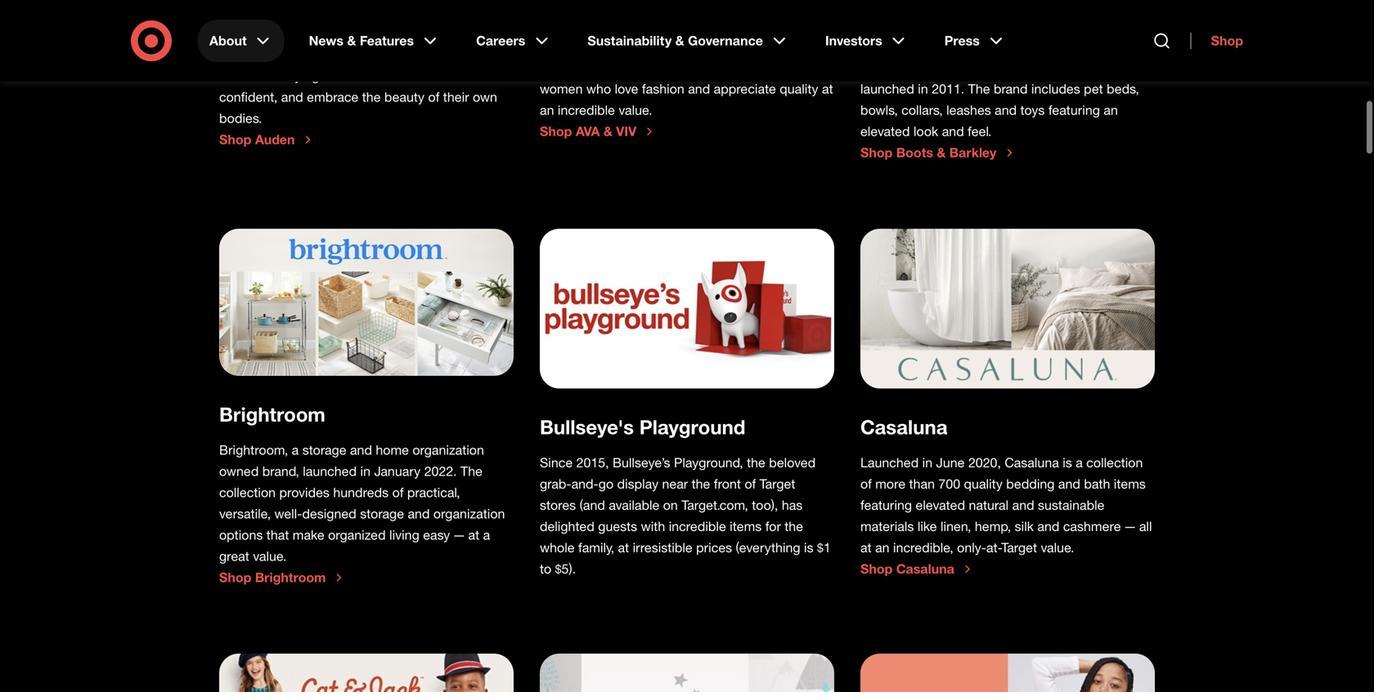Task type: describe. For each thing, give the bounding box(es) containing it.
whole
[[540, 540, 575, 556]]

on
[[663, 498, 678, 514]]

to inside launched in march 2019, auden offers a collection of bras and panties that empowers women at any age to feel comfortable and confident, and embrace the beauty of their own bodies. shop auden
[[330, 68, 342, 84]]

(and
[[580, 498, 605, 514]]

careers
[[476, 33, 525, 49]]

more
[[876, 477, 906, 493]]

1 vertical spatial organization
[[433, 506, 505, 522]]

0 horizontal spatial boots
[[861, 38, 895, 54]]

viv,
[[579, 38, 599, 54]]

of inside since 2015, bullseye's playground, the beloved grab-and-go display near the front of target stores (and available on target.com, too), has delighted guests with incredible items for the whole family, at irresistible prices (everything is $1 to $5).
[[745, 477, 756, 493]]

of left "bras" on the left
[[279, 47, 291, 63]]

a up brand,
[[292, 443, 299, 458]]

featuring inside launched in june 2020, casaluna is a collection of more than 700 quality bedding and bath items featuring elevated natural and sustainable materials like linen, hemp, silk and cashmere — all at an incredible, only-at-target value. shop casaluna
[[861, 498, 912, 514]]

in inside launched in june 2020, casaluna is a collection of more than 700 quality bedding and bath items featuring elevated natural and sustainable materials like linen, hemp, silk and cashmere — all at an incredible, only-at-target value. shop casaluna
[[922, 455, 933, 471]]

about
[[209, 33, 247, 49]]

0 vertical spatial storage
[[302, 443, 346, 458]]

that inside ava & viv, which launched in 2015, is women's apparel that offers extended sizes (x-4x) for women who love fashion and appreciate quality at an incredible value. shop ava & viv
[[587, 60, 610, 76]]

bodies.
[[219, 110, 262, 126]]

shop boots & barkley link
[[861, 145, 1016, 161]]

shop auden link
[[219, 132, 315, 148]]

leashes
[[947, 102, 991, 118]]

target inside launched in june 2020, casaluna is a collection of more than 700 quality bedding and bath items featuring elevated natural and sustainable materials like linen, hemp, silk and cashmere — all at an incredible, only-at-target value. shop casaluna
[[1001, 540, 1037, 556]]

an inside launched in june 2020, casaluna is a collection of more than 700 quality bedding and bath items featuring elevated natural and sustainable materials like linen, hemp, silk and cashmere — all at an incredible, only-at-target value. shop casaluna
[[875, 540, 890, 556]]

beauty
[[384, 89, 425, 105]]

any
[[281, 68, 301, 84]]

— inside brightroom, a storage and home organization owned brand, launched in january 2022. the collection provides hundreds of practical, versatile, well-designed storage and organization options that make organized living easy — at a great value. shop brightroom
[[454, 528, 465, 544]]

shop inside launched in march 2019, auden offers a collection of bras and panties that empowers women at any age to feel comfortable and confident, and embrace the beauty of their own bodies. shop auden
[[219, 132, 251, 148]]

owned inside brightroom, a storage and home organization owned brand, launched in january 2022. the collection provides hundreds of practical, versatile, well-designed storage and organization options that make organized living easy — at a great value. shop brightroom
[[219, 464, 259, 480]]

great
[[219, 549, 249, 565]]

sizes
[[709, 60, 738, 76]]

is inside boots and barkley is target's owned brand apparel and accessory line for pets which launched in 2011. the brand includes pet beds, bowls, collars, leashes and toys featuring an elevated look and feel. shop boots & barkley
[[972, 38, 982, 54]]

owned inside boots and barkley is target's owned brand apparel and accessory line for pets which launched in 2011. the brand includes pet beds, bowls, collars, leashes and toys featuring an elevated look and feel. shop boots & barkley
[[1033, 38, 1073, 54]]

0 vertical spatial organization
[[413, 443, 484, 458]]

at inside launched in march 2019, auden offers a collection of bras and panties that empowers women at any age to feel comfortable and confident, and embrace the beauty of their own bodies. shop auden
[[266, 68, 277, 84]]

accessory
[[934, 60, 994, 76]]

own
[[473, 89, 497, 105]]

is inside launched in june 2020, casaluna is a collection of more than 700 quality bedding and bath items featuring elevated natural and sustainable materials like linen, hemp, silk and cashmere — all at an incredible, only-at-target value. shop casaluna
[[1063, 455, 1072, 471]]

hundreds
[[333, 485, 389, 501]]

june
[[936, 455, 965, 471]]

a inside launched in march 2019, auden offers a collection of bras and panties that empowers women at any age to feel comfortable and confident, and embrace the beauty of their own bodies. shop auden
[[450, 25, 457, 41]]

irresistible
[[633, 540, 693, 556]]

launched for launched in march 2019, auden offers a collection of bras and panties that empowers women at any age to feel comfortable and confident, and embrace the beauty of their own bodies. shop auden
[[219, 25, 277, 41]]

pet
[[1084, 81, 1103, 97]]

well-
[[274, 506, 302, 522]]

elevated inside boots and barkley is target's owned brand apparel and accessory line for pets which launched in 2011. the brand includes pet beds, bowls, collars, leashes and toys featuring an elevated look and feel. shop boots & barkley
[[861, 123, 910, 139]]

bowls,
[[861, 102, 898, 118]]

shop inside brightroom, a storage and home organization owned brand, launched in january 2022. the collection provides hundreds of practical, versatile, well-designed storage and organization options that make organized living easy — at a great value. shop brightroom
[[219, 570, 251, 586]]

a inside launched in june 2020, casaluna is a collection of more than 700 quality bedding and bath items featuring elevated natural and sustainable materials like linen, hemp, silk and cashmere — all at an incredible, only-at-target value. shop casaluna
[[1076, 455, 1083, 471]]

feel.
[[968, 123, 992, 139]]

organized
[[328, 528, 386, 544]]

line
[[998, 60, 1018, 76]]

in inside launched in march 2019, auden offers a collection of bras and panties that empowers women at any age to feel comfortable and confident, and embrace the beauty of their own bodies. shop auden
[[281, 25, 291, 41]]

in inside brightroom, a storage and home organization owned brand, launched in january 2022. the collection provides hundreds of practical, versatile, well-designed storage and organization options that make organized living easy — at a great value. shop brightroom
[[360, 464, 371, 480]]

collection for bath
[[1087, 455, 1143, 471]]

bullseye's
[[613, 455, 670, 471]]

1 vertical spatial boots
[[896, 145, 933, 161]]

apparel inside boots and barkley is target's owned brand apparel and accessory line for pets which launched in 2011. the brand includes pet beds, bowls, collars, leashes and toys featuring an elevated look and feel. shop boots & barkley
[[861, 60, 904, 76]]

feel
[[345, 68, 367, 84]]

confident,
[[219, 89, 278, 105]]

press
[[945, 33, 980, 49]]

women inside ava & viv, which launched in 2015, is women's apparel that offers extended sizes (x-4x) for women who love fashion and appreciate quality at an incredible value. shop ava & viv
[[540, 81, 583, 97]]

1 horizontal spatial ava
[[576, 123, 600, 139]]

value. inside launched in june 2020, casaluna is a collection of more than 700 quality bedding and bath items featuring elevated natural and sustainable materials like linen, hemp, silk and cashmere — all at an incredible, only-at-target value. shop casaluna
[[1041, 540, 1074, 556]]

versatile,
[[219, 506, 271, 522]]

age
[[305, 68, 327, 84]]

700
[[939, 477, 960, 493]]

incredible inside since 2015, bullseye's playground, the beloved grab-and-go display near the front of target stores (and available on target.com, too), has delighted guests with incredible items for the whole family, at irresistible prices (everything is $1 to $5).
[[669, 519, 726, 535]]

shop ava & viv link
[[540, 123, 656, 140]]

prices
[[696, 540, 732, 556]]

who
[[586, 81, 611, 97]]

& for features
[[347, 33, 356, 49]]

pets
[[1041, 60, 1067, 76]]

cashmere
[[1063, 519, 1121, 535]]

the left 'beloved'
[[747, 455, 766, 471]]

in inside ava & viv, which launched in 2015, is women's apparel that offers extended sizes (x-4x) for women who love fashion and appreciate quality at an incredible value. shop ava & viv
[[699, 38, 709, 54]]

an inside boots and barkley is target's owned brand apparel and accessory line for pets which launched in 2011. the brand includes pet beds, bowls, collars, leashes and toys featuring an elevated look and feel. shop boots & barkley
[[1104, 102, 1118, 118]]

2015, inside ava & viv, which launched in 2015, is women's apparel that offers extended sizes (x-4x) for women who love fashion and appreciate quality at an incredible value. shop ava & viv
[[712, 38, 745, 54]]

only-
[[957, 540, 987, 556]]

at-
[[987, 540, 1001, 556]]

shop inside launched in june 2020, casaluna is a collection of more than 700 quality bedding and bath items featuring elevated natural and sustainable materials like linen, hemp, silk and cashmere — all at an incredible, only-at-target value. shop casaluna
[[861, 562, 893, 578]]

and up shop boots & barkley link
[[942, 123, 964, 139]]

is inside ava & viv, which launched in 2015, is women's apparel that offers extended sizes (x-4x) for women who love fashion and appreciate quality at an incredible value. shop ava & viv
[[749, 38, 758, 54]]

for inside since 2015, bullseye's playground, the beloved grab-and-go display near the front of target stores (and available on target.com, too), has delighted guests with incredible items for the whole family, at irresistible prices (everything is $1 to $5).
[[765, 519, 781, 535]]

like
[[918, 519, 937, 535]]

and inside ava & viv, which launched in 2015, is women's apparel that offers extended sizes (x-4x) for women who love fashion and appreciate quality at an incredible value. shop ava & viv
[[688, 81, 710, 97]]

which inside ava & viv, which launched in 2015, is women's apparel that offers extended sizes (x-4x) for women who love fashion and appreciate quality at an incredible value. shop ava & viv
[[603, 38, 637, 54]]

viv
[[616, 123, 637, 139]]

with
[[641, 519, 665, 535]]

includes
[[1032, 81, 1080, 97]]

and right 'silk'
[[1038, 519, 1060, 535]]

easy
[[423, 528, 450, 544]]

brightroom inside brightroom, a storage and home organization owned brand, launched in january 2022. the collection provides hundreds of practical, versatile, well-designed storage and organization options that make organized living easy — at a great value. shop brightroom
[[255, 570, 326, 586]]

1 vertical spatial casaluna
[[1005, 455, 1059, 471]]

near
[[662, 477, 688, 493]]

the down playground,
[[692, 477, 710, 493]]

2022.
[[424, 464, 457, 480]]

is inside since 2015, bullseye's playground, the beloved grab-and-go display near the front of target stores (and available on target.com, too), has delighted guests with incredible items for the whole family, at irresistible prices (everything is $1 to $5).
[[804, 540, 814, 556]]

governance
[[688, 33, 763, 49]]

living
[[389, 528, 419, 544]]

launched for launched in june 2020, casaluna is a collection of more than 700 quality bedding and bath items featuring elevated natural and sustainable materials like linen, hemp, silk and cashmere — all at an incredible, only-at-target value. shop casaluna
[[861, 455, 919, 471]]

their
[[443, 89, 469, 105]]

sustainability & governance link
[[576, 20, 801, 62]]

& inside boots and barkley is target's owned brand apparel and accessory line for pets which launched in 2011. the brand includes pet beds, bowls, collars, leashes and toys featuring an elevated look and feel. shop boots & barkley
[[937, 145, 946, 161]]

a right easy
[[483, 528, 490, 544]]

playground,
[[674, 455, 743, 471]]

linen,
[[941, 519, 971, 535]]

available
[[609, 498, 660, 514]]

practical,
[[407, 485, 460, 501]]

2 vertical spatial casaluna
[[896, 562, 955, 578]]

0 horizontal spatial ava
[[540, 38, 563, 54]]

panties
[[349, 47, 392, 63]]

toys
[[1021, 102, 1045, 118]]

incredible,
[[893, 540, 954, 556]]

and right "bras" on the left
[[323, 47, 346, 63]]

shop casaluna link
[[861, 562, 974, 578]]

than
[[909, 477, 935, 493]]

at inside ava & viv, which launched in 2015, is women's apparel that offers extended sizes (x-4x) for women who love fashion and appreciate quality at an incredible value. shop ava & viv
[[822, 81, 833, 97]]

boots and barkley is target's owned brand apparel and accessory line for pets which launched in 2011. the brand includes pet beds, bowls, collars, leashes and toys featuring an elevated look and feel. shop boots & barkley
[[861, 38, 1139, 161]]

since 2015, bullseye's playground, the beloved grab-and-go display near the front of target stores (and available on target.com, too), has delighted guests with incredible items for the whole family, at irresistible prices (everything is $1 to $5).
[[540, 455, 831, 578]]

and left toys
[[995, 102, 1017, 118]]

provides
[[279, 485, 330, 501]]

stores
[[540, 498, 576, 514]]

bath
[[1084, 477, 1110, 493]]

shop inside ava & viv, which launched in 2015, is women's apparel that offers extended sizes (x-4x) for women who love fashion and appreciate quality at an incredible value. shop ava & viv
[[540, 123, 572, 139]]

shop link
[[1191, 33, 1243, 49]]

guests
[[598, 519, 637, 535]]

to inside since 2015, bullseye's playground, the beloved grab-and-go display near the front of target stores (and available on target.com, too), has delighted guests with incredible items for the whole family, at irresistible prices (everything is $1 to $5).
[[540, 562, 551, 578]]

of inside brightroom, a storage and home organization owned brand, launched in january 2022. the collection provides hundreds of practical, versatile, well-designed storage and organization options that make organized living easy — at a great value. shop brightroom
[[392, 485, 404, 501]]

march
[[295, 25, 332, 41]]

family,
[[578, 540, 614, 556]]

ava & viv, which launched in 2015, is women's apparel that offers extended sizes (x-4x) for women who love fashion and appreciate quality at an incredible value. shop ava & viv
[[540, 38, 833, 139]]

incredible inside ava & viv, which launched in 2015, is women's apparel that offers extended sizes (x-4x) for women who love fashion and appreciate quality at an incredible value. shop ava & viv
[[558, 102, 615, 118]]

value. inside brightroom, a storage and home organization owned brand, launched in january 2022. the collection provides hundreds of practical, versatile, well-designed storage and organization options that make organized living easy — at a great value. shop brightroom
[[253, 549, 287, 565]]

target's
[[985, 38, 1030, 54]]



Task type: locate. For each thing, give the bounding box(es) containing it.
in left march on the top left of the page
[[281, 25, 291, 41]]

brand down line
[[994, 81, 1028, 97]]

bedding
[[1006, 477, 1055, 493]]

investors link
[[814, 20, 920, 62]]

4x)
[[758, 60, 777, 76]]

options
[[219, 528, 263, 544]]

in up collars,
[[918, 81, 928, 97]]

owned down brightroom,
[[219, 464, 259, 480]]

1 vertical spatial launched
[[861, 455, 919, 471]]

0 vertical spatial launched
[[641, 38, 695, 54]]

2015, up and-
[[576, 455, 609, 471]]

0 vertical spatial elevated
[[861, 123, 910, 139]]

january
[[374, 464, 421, 480]]

value. inside ava & viv, which launched in 2015, is women's apparel that offers extended sizes (x-4x) for women who love fashion and appreciate quality at an incredible value. shop ava & viv
[[619, 102, 652, 118]]

1 horizontal spatial boots
[[896, 145, 933, 161]]

offers up "empowers" at the left top of page
[[414, 25, 447, 41]]

look
[[914, 123, 938, 139]]

0 horizontal spatial women
[[219, 68, 262, 84]]

0 vertical spatial brand
[[1077, 38, 1111, 54]]

beloved
[[769, 455, 816, 471]]

0 horizontal spatial an
[[540, 102, 554, 118]]

— left all
[[1125, 519, 1136, 535]]

all
[[1139, 519, 1152, 535]]

shop inside boots and barkley is target's owned brand apparel and accessory line for pets which launched in 2011. the brand includes pet beds, bowls, collars, leashes and toys featuring an elevated look and feel. shop boots & barkley
[[861, 145, 893, 161]]

home
[[376, 443, 409, 458]]

1 horizontal spatial which
[[1070, 60, 1105, 76]]

press link
[[933, 20, 1017, 62]]

2019,
[[336, 25, 368, 41]]

1 vertical spatial brand
[[994, 81, 1028, 97]]

organization up 2022.
[[413, 443, 484, 458]]

calendar image
[[219, 229, 514, 376]]

2 horizontal spatial value.
[[1041, 540, 1074, 556]]

to left feel
[[330, 68, 342, 84]]

quality
[[780, 81, 818, 97], [964, 477, 1003, 493]]

hemp,
[[975, 519, 1011, 535]]

0 horizontal spatial —
[[454, 528, 465, 544]]

the up leashes
[[968, 81, 990, 97]]

1 vertical spatial which
[[1070, 60, 1105, 76]]

$1
[[817, 540, 831, 556]]

news & features
[[309, 33, 414, 49]]

items inside since 2015, bullseye's playground, the beloved grab-and-go display near the front of target stores (and available on target.com, too), has delighted guests with incredible items for the whole family, at irresistible prices (everything is $1 to $5).
[[730, 519, 762, 535]]

storage up provides
[[302, 443, 346, 458]]

a bed and a bathtub image
[[861, 229, 1155, 389]]

2011.
[[932, 81, 965, 97]]

which
[[603, 38, 637, 54], [1070, 60, 1105, 76]]

news & features link
[[297, 20, 452, 62]]

collection for at
[[219, 47, 276, 63]]

0 vertical spatial casaluna
[[861, 416, 948, 439]]

in up 'hundreds'
[[360, 464, 371, 480]]

launched up confident,
[[219, 25, 277, 41]]

1 vertical spatial brightroom
[[255, 570, 326, 586]]

1 horizontal spatial quality
[[964, 477, 1003, 493]]

0 horizontal spatial 2015,
[[576, 455, 609, 471]]

an
[[540, 102, 554, 118], [1104, 102, 1118, 118], [875, 540, 890, 556]]

0 horizontal spatial featuring
[[861, 498, 912, 514]]

launched inside ava & viv, which launched in 2015, is women's apparel that offers extended sizes (x-4x) for women who love fashion and appreciate quality at an incredible value. shop ava & viv
[[641, 38, 695, 54]]

0 vertical spatial incredible
[[558, 102, 615, 118]]

collection inside launched in march 2019, auden offers a collection of bras and panties that empowers women at any age to feel comfortable and confident, and embrace the beauty of their own bodies. shop auden
[[219, 47, 276, 63]]

the inside launched in march 2019, auden offers a collection of bras and panties that empowers women at any age to feel comfortable and confident, and embrace the beauty of their own bodies. shop auden
[[362, 89, 381, 105]]

fashion
[[642, 81, 684, 97]]

is up "sustainable"
[[1063, 455, 1072, 471]]

1 vertical spatial owned
[[219, 464, 259, 480]]

bullseye's
[[540, 416, 634, 439]]

1 horizontal spatial launched
[[641, 38, 695, 54]]

at inside brightroom, a storage and home organization owned brand, launched in january 2022. the collection provides hundreds of practical, versatile, well-designed storage and organization options that make organized living easy — at a great value. shop brightroom
[[468, 528, 479, 544]]

playground
[[639, 416, 746, 439]]

2015, up the "sizes"
[[712, 38, 745, 54]]

&
[[347, 33, 356, 49], [675, 33, 684, 49], [567, 38, 575, 54], [604, 123, 613, 139], [937, 145, 946, 161]]

collection
[[219, 47, 276, 63], [1087, 455, 1143, 471], [219, 485, 276, 501]]

at for brightroom, a storage and home organization owned brand, launched in january 2022. the collection provides hundreds of practical, versatile, well-designed storage and organization options that make organized living easy — at a great value. shop brightroom
[[468, 528, 479, 544]]

0 horizontal spatial auden
[[255, 132, 295, 148]]

1 horizontal spatial offers
[[614, 60, 647, 76]]

for inside ava & viv, which launched in 2015, is women's apparel that offers extended sizes (x-4x) for women who love fashion and appreciate quality at an incredible value. shop ava & viv
[[781, 60, 797, 76]]

comfortable
[[370, 68, 441, 84]]

display
[[617, 477, 659, 493]]

target inside since 2015, bullseye's playground, the beloved grab-and-go display near the front of target stores (and available on target.com, too), has delighted guests with incredible items for the whole family, at irresistible prices (everything is $1 to $5).
[[760, 477, 795, 493]]

go
[[599, 477, 614, 493]]

incredible
[[558, 102, 615, 118], [669, 519, 726, 535]]

a up "sustainable"
[[1076, 455, 1083, 471]]

0 vertical spatial ava
[[540, 38, 563, 54]]

featuring up materials
[[861, 498, 912, 514]]

brightroom down the make
[[255, 570, 326, 586]]

launched inside brightroom, a storage and home organization owned brand, launched in january 2022. the collection provides hundreds of practical, versatile, well-designed storage and organization options that make organized living easy — at a great value. shop brightroom
[[303, 464, 357, 480]]

0 vertical spatial barkley
[[925, 38, 968, 54]]

0 vertical spatial offers
[[414, 25, 447, 41]]

offers inside ava & viv, which launched in 2015, is women's apparel that offers extended sizes (x-4x) for women who love fashion and appreciate quality at an incredible value. shop ava & viv
[[614, 60, 647, 76]]

a
[[450, 25, 457, 41], [292, 443, 299, 458], [1076, 455, 1083, 471], [483, 528, 490, 544]]

2015, inside since 2015, bullseye's playground, the beloved grab-and-go display near the front of target stores (and available on target.com, too), has delighted guests with incredible items for the whole family, at irresistible prices (everything is $1 to $5).
[[576, 455, 609, 471]]

1 vertical spatial 2015,
[[576, 455, 609, 471]]

value. down "love"
[[619, 102, 652, 118]]

logo image
[[540, 229, 834, 389]]

2015,
[[712, 38, 745, 54], [576, 455, 609, 471]]

quality down the "2020,"
[[964, 477, 1003, 493]]

news
[[309, 33, 344, 49]]

at right easy
[[468, 528, 479, 544]]

0 vertical spatial auden
[[372, 25, 410, 41]]

1 vertical spatial incredible
[[669, 519, 726, 535]]

1 horizontal spatial value.
[[619, 102, 652, 118]]

the
[[968, 81, 990, 97], [461, 464, 483, 480]]

apparel down investors on the right of the page
[[861, 60, 904, 76]]

for up '(everything'
[[765, 519, 781, 535]]

launched inside launched in june 2020, casaluna is a collection of more than 700 quality bedding and bath items featuring elevated natural and sustainable materials like linen, hemp, silk and cashmere — all at an incredible, only-at-target value. shop casaluna
[[861, 455, 919, 471]]

1 horizontal spatial apparel
[[861, 60, 904, 76]]

quality inside ava & viv, which launched in 2015, is women's apparel that offers extended sizes (x-4x) for women who love fashion and appreciate quality at an incredible value. shop ava & viv
[[780, 81, 818, 97]]

& for viv,
[[567, 38, 575, 54]]

1 horizontal spatial women
[[540, 81, 583, 97]]

& left viv
[[604, 123, 613, 139]]

1 vertical spatial collection
[[1087, 455, 1143, 471]]

offers up "love"
[[614, 60, 647, 76]]

sustainability
[[588, 33, 672, 49]]

incredible up prices
[[669, 519, 726, 535]]

of left their at the left of page
[[428, 89, 440, 105]]

2 apparel from the left
[[861, 60, 904, 76]]

value.
[[619, 102, 652, 118], [1041, 540, 1074, 556], [253, 549, 287, 565]]

that inside launched in march 2019, auden offers a collection of bras and panties that empowers women at any age to feel comfortable and confident, and embrace the beauty of their own bodies. shop auden
[[396, 47, 418, 63]]

bullseye's playground
[[540, 416, 746, 439]]

1 horizontal spatial featuring
[[1049, 102, 1100, 118]]

1 vertical spatial ava
[[576, 123, 600, 139]]

& down look
[[937, 145, 946, 161]]

which up pet
[[1070, 60, 1105, 76]]

featuring inside boots and barkley is target's owned brand apparel and accessory line for pets which launched in 2011. the brand includes pet beds, bowls, collars, leashes and toys featuring an elevated look and feel. shop boots & barkley
[[1049, 102, 1100, 118]]

offers
[[414, 25, 447, 41], [614, 60, 647, 76]]

storage
[[302, 443, 346, 458], [360, 506, 404, 522]]

has
[[782, 498, 803, 514]]

0 vertical spatial boots
[[861, 38, 895, 54]]

1 vertical spatial storage
[[360, 506, 404, 522]]

0 vertical spatial 2015,
[[712, 38, 745, 54]]

0 vertical spatial the
[[968, 81, 990, 97]]

the right 2022.
[[461, 464, 483, 480]]

collection inside launched in june 2020, casaluna is a collection of more than 700 quality bedding and bath items featuring elevated natural and sustainable materials like linen, hemp, silk and cashmere — all at an incredible, only-at-target value. shop casaluna
[[1087, 455, 1143, 471]]

designed
[[302, 506, 356, 522]]

to
[[330, 68, 342, 84], [540, 562, 551, 578]]

& up extended
[[675, 33, 684, 49]]

collection up versatile,
[[219, 485, 276, 501]]

0 horizontal spatial elevated
[[861, 123, 910, 139]]

ava left viv
[[576, 123, 600, 139]]

1 horizontal spatial target
[[1001, 540, 1037, 556]]

for right 4x)
[[781, 60, 797, 76]]

front
[[714, 477, 741, 493]]

owned up "pets"
[[1033, 38, 1073, 54]]

value. up shop brightroom link
[[253, 549, 287, 565]]

at down materials
[[861, 540, 872, 556]]

launched inside boots and barkley is target's owned brand apparel and accessory line for pets which launched in 2011. the brand includes pet beds, bowls, collars, leashes and toys featuring an elevated look and feel. shop boots & barkley
[[861, 81, 914, 97]]

casaluna up june
[[861, 416, 948, 439]]

which inside boots and barkley is target's owned brand apparel and accessory line for pets which launched in 2011. the brand includes pet beds, bowls, collars, leashes and toys featuring an elevated look and feel. shop boots & barkley
[[1070, 60, 1105, 76]]

brightroom,
[[219, 443, 288, 458]]

too),
[[752, 498, 778, 514]]

and up "sustainable"
[[1058, 477, 1081, 493]]

at inside since 2015, bullseye's playground, the beloved grab-and-go display near the front of target stores (and available on target.com, too), has delighted guests with incredible items for the whole family, at irresistible prices (everything is $1 to $5).
[[618, 540, 629, 556]]

at down guests
[[618, 540, 629, 556]]

0 horizontal spatial target
[[760, 477, 795, 493]]

0 horizontal spatial value.
[[253, 549, 287, 565]]

love
[[615, 81, 638, 97]]

for right line
[[1022, 60, 1037, 76]]

featuring
[[1049, 102, 1100, 118], [861, 498, 912, 514]]

1 horizontal spatial that
[[396, 47, 418, 63]]

auden down the "bodies."
[[255, 132, 295, 148]]

and up living
[[408, 506, 430, 522]]

brightroom, a storage and home organization owned brand, launched in january 2022. the collection provides hundreds of practical, versatile, well-designed storage and organization options that make organized living easy — at a great value. shop brightroom
[[219, 443, 505, 586]]

1 horizontal spatial elevated
[[916, 498, 965, 514]]

0 vertical spatial which
[[603, 38, 637, 54]]

and up collars,
[[908, 60, 930, 76]]

is up accessory
[[972, 38, 982, 54]]

and left press
[[899, 38, 921, 54]]

boots up 'bowls,'
[[861, 38, 895, 54]]

0 horizontal spatial offers
[[414, 25, 447, 41]]

—
[[1125, 519, 1136, 535], [454, 528, 465, 544]]

collection up the bath
[[1087, 455, 1143, 471]]

1 horizontal spatial brand
[[1077, 38, 1111, 54]]

auden
[[372, 25, 410, 41], [255, 132, 295, 148]]

1 vertical spatial elevated
[[916, 498, 965, 514]]

elevated inside launched in june 2020, casaluna is a collection of more than 700 quality bedding and bath items featuring elevated natural and sustainable materials like linen, hemp, silk and cashmere — all at an incredible, only-at-target value. shop casaluna
[[916, 498, 965, 514]]

bras
[[294, 47, 320, 63]]

1 horizontal spatial —
[[1125, 519, 1136, 535]]

0 vertical spatial target
[[760, 477, 795, 493]]

1 horizontal spatial an
[[875, 540, 890, 556]]

0 vertical spatial brightroom
[[219, 403, 325, 427]]

target up too),
[[760, 477, 795, 493]]

a up "empowers" at the left top of page
[[450, 25, 457, 41]]

brightroom up brightroom,
[[219, 403, 325, 427]]

2 vertical spatial collection
[[219, 485, 276, 501]]

collection inside brightroom, a storage and home organization owned brand, launched in january 2022. the collection provides hundreds of practical, versatile, well-designed storage and organization options that make organized living easy — at a great value. shop brightroom
[[219, 485, 276, 501]]

1 horizontal spatial incredible
[[669, 519, 726, 535]]

brand up pet
[[1077, 38, 1111, 54]]

— inside launched in june 2020, casaluna is a collection of more than 700 quality bedding and bath items featuring elevated natural and sustainable materials like linen, hemp, silk and cashmere — all at an incredible, only-at-target value. shop casaluna
[[1125, 519, 1136, 535]]

launched up more
[[861, 455, 919, 471]]

0 horizontal spatial incredible
[[558, 102, 615, 118]]

elevated down 'bowls,'
[[861, 123, 910, 139]]

investors
[[825, 33, 882, 49]]

the down the has
[[785, 519, 803, 535]]

apparel inside ava & viv, which launched in 2015, is women's apparel that offers extended sizes (x-4x) for women who love fashion and appreciate quality at an incredible value. shop ava & viv
[[540, 60, 584, 76]]

brand
[[1077, 38, 1111, 54], [994, 81, 1028, 97]]

and up their at the left of page
[[445, 68, 467, 84]]

the
[[362, 89, 381, 105], [747, 455, 766, 471], [692, 477, 710, 493], [785, 519, 803, 535]]

elevated down 700 on the right
[[916, 498, 965, 514]]

0 horizontal spatial the
[[461, 464, 483, 480]]

0 horizontal spatial storage
[[302, 443, 346, 458]]

offers inside launched in march 2019, auden offers a collection of bras and panties that empowers women at any age to feel comfortable and confident, and embrace the beauty of their own bodies. shop auden
[[414, 25, 447, 41]]

1 vertical spatial offers
[[614, 60, 647, 76]]

that
[[396, 47, 418, 63], [587, 60, 610, 76], [267, 528, 289, 544]]

sustainable
[[1038, 498, 1105, 514]]

featuring down includes
[[1049, 102, 1100, 118]]

and-
[[571, 477, 599, 493]]

collection up confident,
[[219, 47, 276, 63]]

organization up easy
[[433, 506, 505, 522]]

1 vertical spatial quality
[[964, 477, 1003, 493]]

& right news at top
[[347, 33, 356, 49]]

launched up 'bowls,'
[[861, 81, 914, 97]]

1 horizontal spatial storage
[[360, 506, 404, 522]]

2 horizontal spatial an
[[1104, 102, 1118, 118]]

that down well-
[[267, 528, 289, 544]]

0 horizontal spatial apparel
[[540, 60, 584, 76]]

0 vertical spatial collection
[[219, 47, 276, 63]]

extended
[[650, 60, 706, 76]]

an down materials
[[875, 540, 890, 556]]

in inside boots and barkley is target's owned brand apparel and accessory line for pets which launched in 2011. the brand includes pet beds, bowls, collars, leashes and toys featuring an elevated look and feel. shop boots & barkley
[[918, 81, 928, 97]]

and
[[899, 38, 921, 54], [323, 47, 346, 63], [908, 60, 930, 76], [445, 68, 467, 84], [688, 81, 710, 97], [281, 89, 303, 105], [995, 102, 1017, 118], [942, 123, 964, 139], [350, 443, 372, 458], [1058, 477, 1081, 493], [1012, 498, 1034, 514], [408, 506, 430, 522], [1038, 519, 1060, 535]]

at for launched in june 2020, casaluna is a collection of more than 700 quality bedding and bath items featuring elevated natural and sustainable materials like linen, hemp, silk and cashmere — all at an incredible, only-at-target value. shop casaluna
[[861, 540, 872, 556]]

1 vertical spatial featuring
[[861, 498, 912, 514]]

incredible up the shop ava & viv link at the left top
[[558, 102, 615, 118]]

1 vertical spatial to
[[540, 562, 551, 578]]

boots down look
[[896, 145, 933, 161]]

at for since 2015, bullseye's playground, the beloved grab-and-go display near the front of target stores (and available on target.com, too), has delighted guests with incredible items for the whole family, at irresistible prices (everything is $1 to $5).
[[618, 540, 629, 556]]

launched up provides
[[303, 464, 357, 480]]

& left viv,
[[567, 38, 575, 54]]

in
[[281, 25, 291, 41], [699, 38, 709, 54], [918, 81, 928, 97], [922, 455, 933, 471], [360, 464, 371, 480]]

1 vertical spatial target
[[1001, 540, 1037, 556]]

0 vertical spatial quality
[[780, 81, 818, 97]]

elevated
[[861, 123, 910, 139], [916, 498, 965, 514]]

(everything
[[736, 540, 801, 556]]

collars,
[[902, 102, 943, 118]]

1 horizontal spatial auden
[[372, 25, 410, 41]]

at down investors on the right of the page
[[822, 81, 833, 97]]

make
[[293, 528, 324, 544]]

0 horizontal spatial that
[[267, 528, 289, 544]]

shop inside shop link
[[1211, 33, 1243, 49]]

auden up panties on the top left of the page
[[372, 25, 410, 41]]

$5).
[[555, 562, 576, 578]]

ava left viv,
[[540, 38, 563, 54]]

and down extended
[[688, 81, 710, 97]]

launched up extended
[[641, 38, 695, 54]]

0 vertical spatial items
[[1114, 477, 1146, 493]]

0 vertical spatial to
[[330, 68, 342, 84]]

1 apparel from the left
[[540, 60, 584, 76]]

an down 'beds,'
[[1104, 102, 1118, 118]]

women up confident,
[[219, 68, 262, 84]]

brand,
[[262, 464, 299, 480]]

at inside launched in june 2020, casaluna is a collection of more than 700 quality bedding and bath items featuring elevated natural and sustainable materials like linen, hemp, silk and cashmere — all at an incredible, only-at-target value. shop casaluna
[[861, 540, 872, 556]]

of down january
[[392, 485, 404, 501]]

quality inside launched in june 2020, casaluna is a collection of more than 700 quality bedding and bath items featuring elevated natural and sustainable materials like linen, hemp, silk and cashmere — all at an incredible, only-at-target value. shop casaluna
[[964, 477, 1003, 493]]

shop brightroom link
[[219, 570, 346, 587]]

careers link
[[465, 20, 563, 62]]

1 vertical spatial the
[[461, 464, 483, 480]]

items inside launched in june 2020, casaluna is a collection of more than 700 quality bedding and bath items featuring elevated natural and sustainable materials like linen, hemp, silk and cashmere — all at an incredible, only-at-target value. shop casaluna
[[1114, 477, 1146, 493]]

of inside launched in june 2020, casaluna is a collection of more than 700 quality bedding and bath items featuring elevated natural and sustainable materials like linen, hemp, silk and cashmere — all at an incredible, only-at-target value. shop casaluna
[[861, 477, 872, 493]]

to left the $5).
[[540, 562, 551, 578]]

1 vertical spatial launched
[[861, 81, 914, 97]]

women left who
[[540, 81, 583, 97]]

that up who
[[587, 60, 610, 76]]

0 horizontal spatial quality
[[780, 81, 818, 97]]

an inside ava & viv, which launched in 2015, is women's apparel that offers extended sizes (x-4x) for women who love fashion and appreciate quality at an incredible value. shop ava & viv
[[540, 102, 554, 118]]

0 horizontal spatial brand
[[994, 81, 1028, 97]]

barkley down feel.
[[950, 145, 997, 161]]

since
[[540, 455, 573, 471]]

launched
[[219, 25, 277, 41], [861, 455, 919, 471]]

target down 'silk'
[[1001, 540, 1037, 556]]

0 vertical spatial featuring
[[1049, 102, 1100, 118]]

and up 'silk'
[[1012, 498, 1034, 514]]

0 horizontal spatial launched
[[303, 464, 357, 480]]

that inside brightroom, a storage and home organization owned brand, launched in january 2022. the collection provides hundreds of practical, versatile, well-designed storage and organization options that make organized living easy — at a great value. shop brightroom
[[267, 528, 289, 544]]

launched inside launched in march 2019, auden offers a collection of bras and panties that empowers women at any age to feel comfortable and confident, and embrace the beauty of their own bodies. shop auden
[[219, 25, 277, 41]]

2 horizontal spatial that
[[587, 60, 610, 76]]

0 horizontal spatial items
[[730, 519, 762, 535]]

1 horizontal spatial the
[[968, 81, 990, 97]]

for inside boots and barkley is target's owned brand apparel and accessory line for pets which launched in 2011. the brand includes pet beds, bowls, collars, leashes and toys featuring an elevated look and feel. shop boots & barkley
[[1022, 60, 1037, 76]]

apparel down viv,
[[540, 60, 584, 76]]

women inside launched in march 2019, auden offers a collection of bras and panties that empowers women at any age to feel comfortable and confident, and embrace the beauty of their own bodies. shop auden
[[219, 68, 262, 84]]

an up the shop ava & viv link at the left top
[[540, 102, 554, 118]]

0 horizontal spatial which
[[603, 38, 637, 54]]

0 horizontal spatial owned
[[219, 464, 259, 480]]

1 horizontal spatial to
[[540, 562, 551, 578]]

1 horizontal spatial owned
[[1033, 38, 1073, 54]]

in up extended
[[699, 38, 709, 54]]

appreciate
[[714, 81, 776, 97]]

storage down 'hundreds'
[[360, 506, 404, 522]]

boots
[[861, 38, 895, 54], [896, 145, 933, 161]]

organization
[[413, 443, 484, 458], [433, 506, 505, 522]]

items right the bath
[[1114, 477, 1146, 493]]

the down feel
[[362, 89, 381, 105]]

shop
[[1211, 33, 1243, 49], [540, 123, 572, 139], [219, 132, 251, 148], [861, 145, 893, 161], [861, 562, 893, 578], [219, 570, 251, 586]]

the inside boots and barkley is target's owned brand apparel and accessory line for pets which launched in 2011. the brand includes pet beds, bowls, collars, leashes and toys featuring an elevated look and feel. shop boots & barkley
[[968, 81, 990, 97]]

1 horizontal spatial items
[[1114, 477, 1146, 493]]

and left home
[[350, 443, 372, 458]]

0 horizontal spatial to
[[330, 68, 342, 84]]

the inside brightroom, a storage and home organization owned brand, launched in january 2022. the collection provides hundreds of practical, versatile, well-designed storage and organization options that make organized living easy — at a great value. shop brightroom
[[461, 464, 483, 480]]

1 vertical spatial items
[[730, 519, 762, 535]]

at left any
[[266, 68, 277, 84]]

1 vertical spatial auden
[[255, 132, 295, 148]]

about link
[[198, 20, 284, 62]]

& for governance
[[675, 33, 684, 49]]

barkley up accessory
[[925, 38, 968, 54]]

ava
[[540, 38, 563, 54], [576, 123, 600, 139]]

2 vertical spatial launched
[[303, 464, 357, 480]]

1 horizontal spatial launched
[[861, 455, 919, 471]]

items down too),
[[730, 519, 762, 535]]

1 vertical spatial barkley
[[950, 145, 997, 161]]

value. down cashmere
[[1041, 540, 1074, 556]]

and down any
[[281, 89, 303, 105]]



Task type: vqa. For each thing, say whether or not it's contained in the screenshot.
shop in Brightroom, a storage and home organization owned brand, launched in January 2022. The collection provides hundreds of practical, versatile, well-designed storage and organization options that make organized living easy — at a great value. Shop Brightroom
yes



